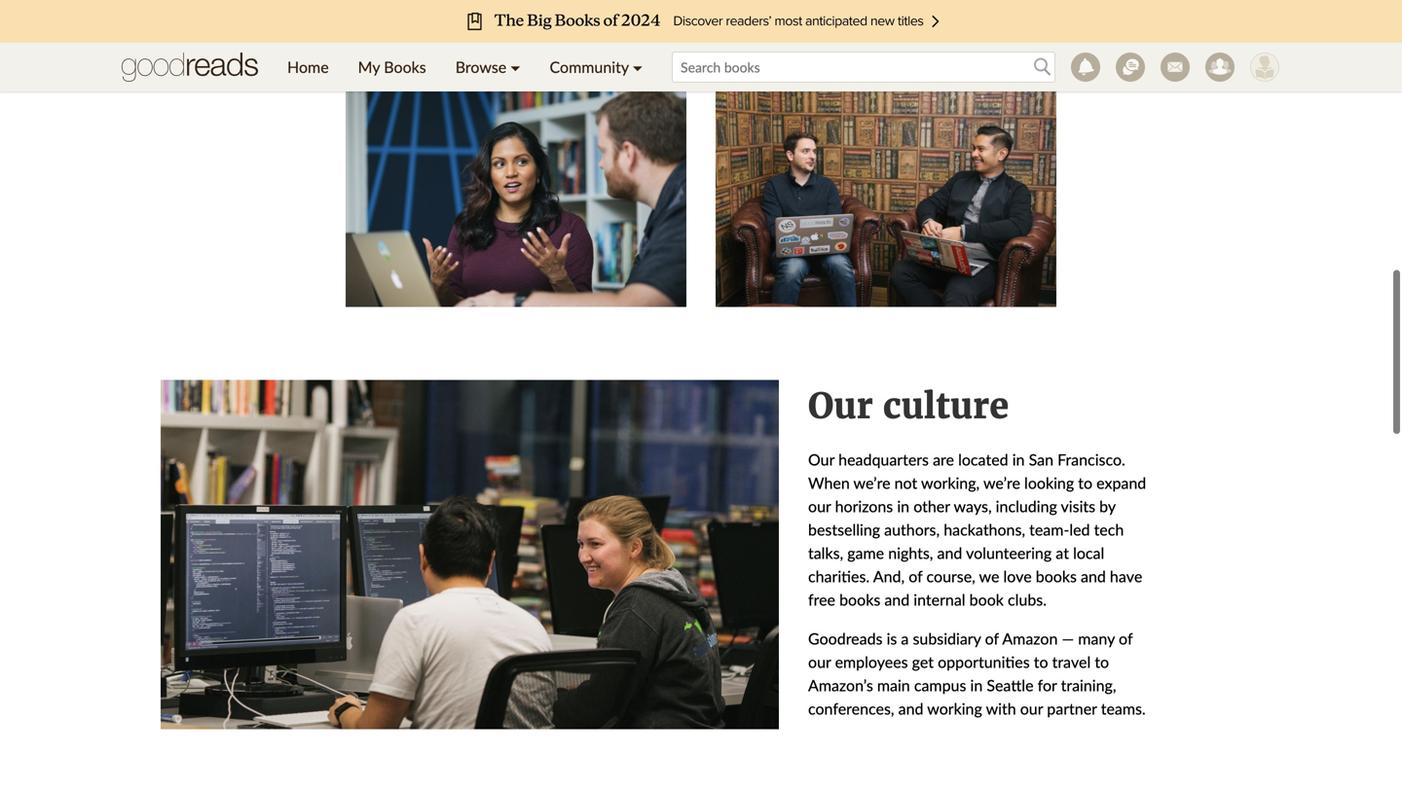 Task type: locate. For each thing, give the bounding box(es) containing it.
our for our headquarters are located in san francisco. when we're not working, we're looking to expand our horizons in other ways, including visits by bestselling authors, hackathons, team-led tech talks, game nights, and volunteering at local charities. and, of course, we love books and have free books and internal book clubs.
[[808, 450, 835, 469]]

bestselling
[[808, 521, 880, 540]]

browse ▾ button
[[441, 43, 535, 92]]

books
[[1036, 567, 1077, 586], [840, 591, 881, 610]]

get
[[912, 653, 934, 672]]

are
[[933, 450, 954, 469]]

to
[[1078, 474, 1093, 493], [1034, 653, 1048, 672], [1095, 653, 1109, 672]]

we're
[[854, 474, 891, 493], [984, 474, 1021, 493]]

1 horizontal spatial we're
[[984, 474, 1021, 493]]

hackathons,
[[944, 521, 1026, 540]]

clubs.
[[1008, 591, 1047, 610]]

to inside "our headquarters are located in san francisco. when we're not working, we're looking to expand our horizons in other ways, including visits by bestselling authors, hackathons, team-led tech talks, game nights, and volunteering at local charities. and, of course, we love books and have free books and internal book clubs."
[[1078, 474, 1093, 493]]

woman animatedly talking to a coworker in front of bookshelves image
[[346, 80, 687, 307]]

0 horizontal spatial ▾
[[511, 57, 521, 76]]

our
[[808, 497, 831, 516], [808, 653, 831, 672], [1020, 700, 1043, 719]]

browse
[[455, 57, 507, 76]]

books
[[384, 57, 426, 76]]

2 horizontal spatial of
[[1119, 630, 1133, 649]]

1 horizontal spatial in
[[970, 676, 983, 695]]

goodreads is a subsidiary of amazon — many of our employees get opportunities to travel to amazon's main campus in seattle for training, conferences, and working with our partner teams.
[[808, 630, 1146, 719]]

looking
[[1025, 474, 1074, 493]]

to down many
[[1095, 653, 1109, 672]]

and up the course,
[[937, 544, 963, 563]]

local
[[1073, 544, 1105, 563]]

culture
[[883, 384, 1009, 429]]

0 vertical spatial books
[[1036, 567, 1077, 586]]

my group discussions image
[[1116, 53, 1145, 82]]

in down not
[[897, 497, 910, 516]]

campus
[[914, 676, 966, 695]]

1 vertical spatial in
[[897, 497, 910, 516]]

ways,
[[954, 497, 992, 516]]

0 horizontal spatial in
[[897, 497, 910, 516]]

1 ▾ from the left
[[511, 57, 521, 76]]

game
[[847, 544, 884, 563]]

our for our culture
[[808, 384, 873, 429]]

▾ inside dropdown button
[[511, 57, 521, 76]]

Search for books to add to your shelves search field
[[672, 52, 1056, 83]]

to up for
[[1034, 653, 1048, 672]]

2 horizontal spatial to
[[1095, 653, 1109, 672]]

1 we're from the left
[[854, 474, 891, 493]]

other
[[914, 497, 950, 516]]

0 vertical spatial our
[[808, 384, 873, 429]]

▾ inside popup button
[[633, 57, 643, 76]]

home
[[287, 57, 329, 76]]

of up opportunities
[[985, 630, 999, 649]]

menu
[[273, 43, 657, 92]]

1 horizontal spatial to
[[1078, 474, 1093, 493]]

horizons
[[835, 497, 893, 516]]

our up headquarters
[[808, 384, 873, 429]]

expand
[[1097, 474, 1146, 493]]

of right many
[[1119, 630, 1133, 649]]

we're up horizons
[[854, 474, 891, 493]]

in inside goodreads is a subsidiary of amazon — many of our employees get opportunities to travel to amazon's main campus in seattle for training, conferences, and working with our partner teams.
[[970, 676, 983, 695]]

books down at
[[1036, 567, 1077, 586]]

browse ▾
[[455, 57, 521, 76]]

2 vertical spatial in
[[970, 676, 983, 695]]

partner
[[1047, 700, 1097, 719]]

0 vertical spatial in
[[1013, 450, 1025, 469]]

Search books text field
[[672, 52, 1056, 83]]

in
[[1013, 450, 1025, 469], [897, 497, 910, 516], [970, 676, 983, 695]]

▾
[[511, 57, 521, 76], [633, 57, 643, 76]]

and down local
[[1081, 567, 1106, 586]]

our down for
[[1020, 700, 1043, 719]]

francisco.
[[1058, 450, 1126, 469]]

teams.
[[1101, 700, 1146, 719]]

0 horizontal spatial books
[[840, 591, 881, 610]]

amazon
[[1002, 630, 1058, 649]]

book
[[970, 591, 1004, 610]]

▾ right community
[[633, 57, 643, 76]]

of
[[909, 567, 923, 586], [985, 630, 999, 649], [1119, 630, 1133, 649]]

1 vertical spatial our
[[808, 450, 835, 469]]

my books
[[358, 57, 426, 76]]

2 horizontal spatial in
[[1013, 450, 1025, 469]]

▾ for community ▾
[[633, 57, 643, 76]]

1 horizontal spatial ▾
[[633, 57, 643, 76]]

we
[[979, 567, 1000, 586]]

my books link
[[343, 43, 441, 92]]

to for expand
[[1078, 474, 1093, 493]]

subsidiary
[[913, 630, 981, 649]]

0 horizontal spatial of
[[909, 567, 923, 586]]

internal
[[914, 591, 966, 610]]

for
[[1038, 676, 1057, 695]]

0 vertical spatial our
[[808, 497, 831, 516]]

2 ▾ from the left
[[633, 57, 643, 76]]

of down nights,
[[909, 567, 923, 586]]

0 horizontal spatial to
[[1034, 653, 1048, 672]]

our
[[808, 384, 873, 429], [808, 450, 835, 469]]

is
[[887, 630, 897, 649]]

our inside "our headquarters are located in san francisco. when we're not working, we're looking to expand our horizons in other ways, including visits by bestselling authors, hackathons, team-led tech talks, game nights, and volunteering at local charities. and, of course, we love books and have free books and internal book clubs."
[[808, 450, 835, 469]]

1 horizontal spatial books
[[1036, 567, 1077, 586]]

0 horizontal spatial we're
[[854, 474, 891, 493]]

books down charities.
[[840, 591, 881, 610]]

our headquarters are located in san francisco. when we're not working, we're looking to expand our horizons in other ways, including visits by bestselling authors, hackathons, team-led tech talks, game nights, and volunteering at local charities. and, of course, we love books and have free books and internal book clubs.
[[808, 450, 1146, 610]]

—
[[1062, 630, 1074, 649]]

friend requests image
[[1206, 53, 1235, 82]]

2 our from the top
[[808, 450, 835, 469]]

to down francisco.
[[1078, 474, 1093, 493]]

and down main
[[899, 700, 924, 719]]

not
[[895, 474, 918, 493]]

our up amazon's
[[808, 653, 831, 672]]

▾ right 'browse'
[[511, 57, 521, 76]]

and
[[937, 544, 963, 563], [1081, 567, 1106, 586], [885, 591, 910, 610], [899, 700, 924, 719]]

our up when
[[808, 450, 835, 469]]

2 we're from the left
[[984, 474, 1021, 493]]

in left san
[[1013, 450, 1025, 469]]

my
[[358, 57, 380, 76]]

a
[[901, 630, 909, 649]]

our inside "our headquarters are located in san francisco. when we're not working, we're looking to expand our horizons in other ways, including visits by bestselling authors, hackathons, team-led tech talks, game nights, and volunteering at local charities. and, of course, we love books and have free books and internal book clubs."
[[808, 497, 831, 516]]

in down opportunities
[[970, 676, 983, 695]]

1 our from the top
[[808, 384, 873, 429]]

1 vertical spatial books
[[840, 591, 881, 610]]

our down when
[[808, 497, 831, 516]]

we're down located
[[984, 474, 1021, 493]]

charities.
[[808, 567, 870, 586]]



Task type: vqa. For each thing, say whether or not it's contained in the screenshot.
Horizons
yes



Task type: describe. For each thing, give the bounding box(es) containing it.
nights,
[[888, 544, 933, 563]]

working
[[927, 700, 982, 719]]

opportunities
[[938, 653, 1030, 672]]

to for travel
[[1034, 653, 1048, 672]]

inbox image
[[1161, 53, 1190, 82]]

have
[[1110, 567, 1143, 586]]

john smith image
[[1250, 53, 1280, 82]]

and inside goodreads is a subsidiary of amazon — many of our employees get opportunities to travel to amazon's main campus in seattle for training, conferences, and working with our partner teams.
[[899, 700, 924, 719]]

2 vertical spatial our
[[1020, 700, 1043, 719]]

of inside "our headquarters are located in san francisco. when we're not working, we're looking to expand our horizons in other ways, including visits by bestselling authors, hackathons, team-led tech talks, game nights, and volunteering at local charities. and, of course, we love books and have free books and internal book clubs."
[[909, 567, 923, 586]]

home link
[[273, 43, 343, 92]]

volunteering
[[966, 544, 1052, 563]]

led
[[1070, 521, 1090, 540]]

1 vertical spatial our
[[808, 653, 831, 672]]

community
[[550, 57, 629, 76]]

located
[[958, 450, 1009, 469]]

many
[[1078, 630, 1115, 649]]

working,
[[921, 474, 980, 493]]

free
[[808, 591, 836, 610]]

authors,
[[884, 521, 940, 540]]

conferences,
[[808, 700, 895, 719]]

by
[[1100, 497, 1116, 516]]

san
[[1029, 450, 1054, 469]]

employees
[[835, 653, 908, 672]]

training,
[[1061, 676, 1117, 695]]

at
[[1056, 544, 1069, 563]]

our culture
[[808, 384, 1009, 429]]

main
[[877, 676, 910, 695]]

goodreads
[[808, 630, 883, 649]]

tech
[[1094, 521, 1124, 540]]

menu containing home
[[273, 43, 657, 92]]

notifications image
[[1071, 53, 1100, 82]]

travel
[[1052, 653, 1091, 672]]

▾ for browse ▾
[[511, 57, 521, 76]]

when
[[808, 474, 850, 493]]

course,
[[927, 567, 976, 586]]

and down "and,"
[[885, 591, 910, 610]]

talks,
[[808, 544, 844, 563]]

with
[[986, 700, 1016, 719]]

amazon's
[[808, 676, 873, 695]]

visits
[[1061, 497, 1096, 516]]

including
[[996, 497, 1057, 516]]

headquarters
[[839, 450, 929, 469]]

seattle
[[987, 676, 1034, 695]]

community ▾ button
[[535, 43, 657, 92]]

team-
[[1030, 521, 1070, 540]]

community ▾
[[550, 57, 643, 76]]

love
[[1004, 567, 1032, 586]]

a female and male engineer programming together at a coworking desk image
[[161, 380, 779, 730]]

1 horizontal spatial of
[[985, 630, 999, 649]]

two smiling men sitting in a library, engaged in discussion image
[[716, 80, 1057, 307]]

and,
[[873, 567, 905, 586]]



